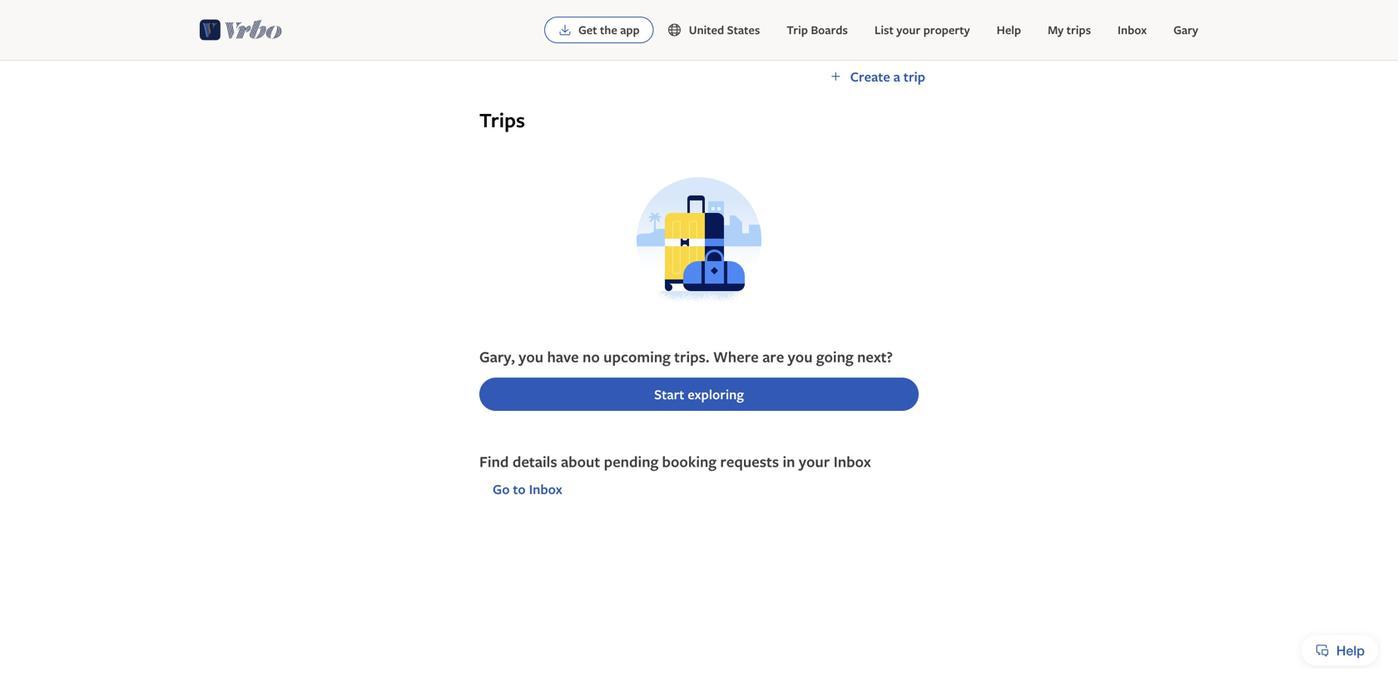 Task type: vqa. For each thing, say whether or not it's contained in the screenshot.
  text box to the bottom
no



Task type: describe. For each thing, give the bounding box(es) containing it.
where
[[714, 347, 759, 367]]

start
[[655, 386, 685, 404]]

inbox link
[[1105, 13, 1161, 47]]

1 you from the left
[[519, 347, 544, 367]]

going
[[817, 347, 854, 367]]

1 vertical spatial inbox
[[834, 452, 872, 472]]

gary
[[1174, 22, 1199, 38]]

a
[[894, 67, 901, 86]]

small image
[[668, 22, 683, 37]]

no
[[583, 347, 600, 367]]

create a trip button
[[816, 60, 939, 93]]

gary button
[[1161, 13, 1212, 47]]

trip
[[904, 67, 926, 86]]

trips
[[480, 106, 525, 134]]

upcoming
[[604, 347, 671, 367]]

united states button
[[654, 13, 774, 47]]

list your property link
[[862, 13, 984, 47]]

trip boards link
[[774, 13, 862, 47]]

go to inbox link
[[480, 473, 576, 506]]

help link
[[984, 13, 1035, 47]]

my trips link
[[1035, 13, 1105, 47]]

to
[[513, 480, 526, 499]]

trips.
[[675, 347, 710, 367]]

united
[[689, 22, 725, 38]]

in
[[783, 452, 796, 472]]

find
[[480, 452, 509, 472]]

go
[[493, 480, 510, 499]]

trips
[[1067, 22, 1092, 38]]

booking
[[662, 452, 717, 472]]

get the app
[[579, 22, 640, 38]]



Task type: locate. For each thing, give the bounding box(es) containing it.
list
[[875, 22, 894, 38]]

1 horizontal spatial you
[[788, 347, 813, 367]]

are
[[763, 347, 785, 367]]

pending
[[604, 452, 659, 472]]

requests
[[721, 452, 780, 472]]

my trips
[[1048, 22, 1092, 38]]

trips navigation
[[460, 60, 939, 93]]

exploring
[[688, 386, 744, 404]]

have
[[547, 347, 579, 367]]

0 vertical spatial your
[[897, 22, 921, 38]]

0 horizontal spatial your
[[799, 452, 830, 472]]

united states
[[689, 22, 760, 38]]

property
[[924, 22, 971, 38]]

vrbo logo image
[[200, 17, 282, 43]]

inbox right to
[[529, 480, 563, 499]]

states
[[727, 22, 760, 38]]

inbox right in
[[834, 452, 872, 472]]

about
[[561, 452, 601, 472]]

your inside find details about pending booking requests in your inbox go to inbox
[[799, 452, 830, 472]]

your right list
[[897, 22, 921, 38]]

find details about pending booking requests in your inbox go to inbox
[[480, 452, 872, 499]]

list your property
[[875, 22, 971, 38]]

0 horizontal spatial you
[[519, 347, 544, 367]]

1 horizontal spatial your
[[897, 22, 921, 38]]

0 vertical spatial inbox
[[1118, 22, 1148, 38]]

trip boards
[[787, 22, 848, 38]]

trip
[[787, 22, 809, 38]]

2 vertical spatial inbox
[[529, 480, 563, 499]]

create
[[851, 67, 891, 86]]

create a trip
[[851, 67, 926, 86]]

0 horizontal spatial inbox
[[529, 480, 563, 499]]

2 you from the left
[[788, 347, 813, 367]]

the
[[600, 22, 618, 38]]

get the app link
[[545, 17, 654, 43]]

you right are
[[788, 347, 813, 367]]

1 vertical spatial your
[[799, 452, 830, 472]]

1 horizontal spatial inbox
[[834, 452, 872, 472]]

gary,
[[480, 347, 515, 367]]

download the app button image
[[559, 23, 572, 37]]

inbox right trips
[[1118, 22, 1148, 38]]

start exploring link
[[480, 378, 919, 411]]

you left have
[[519, 347, 544, 367]]

help
[[997, 22, 1022, 38]]

your
[[897, 22, 921, 38], [799, 452, 830, 472]]

app
[[621, 22, 640, 38]]

inbox
[[1118, 22, 1148, 38], [834, 452, 872, 472], [529, 480, 563, 499]]

boards
[[811, 22, 848, 38]]

you
[[519, 347, 544, 367], [788, 347, 813, 367]]

my
[[1048, 22, 1064, 38]]

details
[[513, 452, 558, 472]]

your right in
[[799, 452, 830, 472]]

get
[[579, 22, 598, 38]]

leading image
[[829, 69, 844, 84]]

2 horizontal spatial inbox
[[1118, 22, 1148, 38]]

start exploring
[[655, 386, 744, 404]]

next?
[[858, 347, 893, 367]]

gary, you have no upcoming trips. where are you going next?
[[480, 347, 893, 367]]



